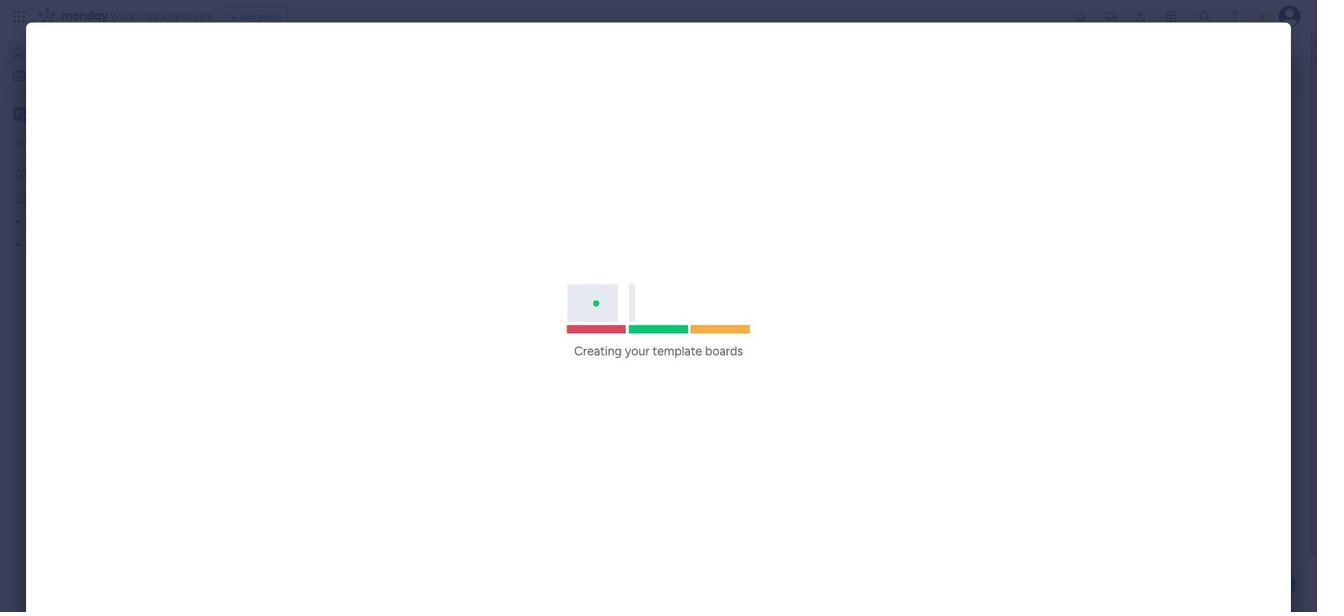 Task type: locate. For each thing, give the bounding box(es) containing it.
workspace image
[[13, 106, 27, 121]]

caret down image
[[14, 217, 20, 226], [14, 240, 20, 249]]

1 vertical spatial option
[[8, 65, 167, 86]]

Search in workspace field
[[29, 136, 115, 151]]

1 image
[[1115, 1, 1127, 16]]

0 vertical spatial caret down image
[[14, 217, 20, 226]]

2 vertical spatial option
[[0, 162, 175, 165]]

update feed image
[[1104, 10, 1118, 23]]

select product image
[[12, 10, 26, 23]]

workspace selection element
[[13, 106, 115, 124]]

1 vertical spatial caret down image
[[14, 240, 20, 249]]

list box
[[0, 160, 175, 442]]

monday marketplace image
[[1165, 10, 1178, 23]]

2 caret down image from the top
[[14, 240, 20, 249]]

see plans image
[[228, 9, 240, 24]]

quick search results list box
[[253, 128, 1017, 310]]

option
[[8, 41, 167, 63], [8, 65, 167, 86], [0, 162, 175, 165]]



Task type: vqa. For each thing, say whether or not it's contained in the screenshot.
Help image
yes



Task type: describe. For each thing, give the bounding box(es) containing it.
jacob simon image
[[1279, 5, 1301, 27]]

search everything image
[[1198, 10, 1212, 23]]

1 caret down image from the top
[[14, 217, 20, 226]]

help image
[[1228, 10, 1242, 23]]

invite members image
[[1134, 10, 1148, 23]]

notifications image
[[1074, 10, 1088, 23]]

0 vertical spatial option
[[8, 41, 167, 63]]



